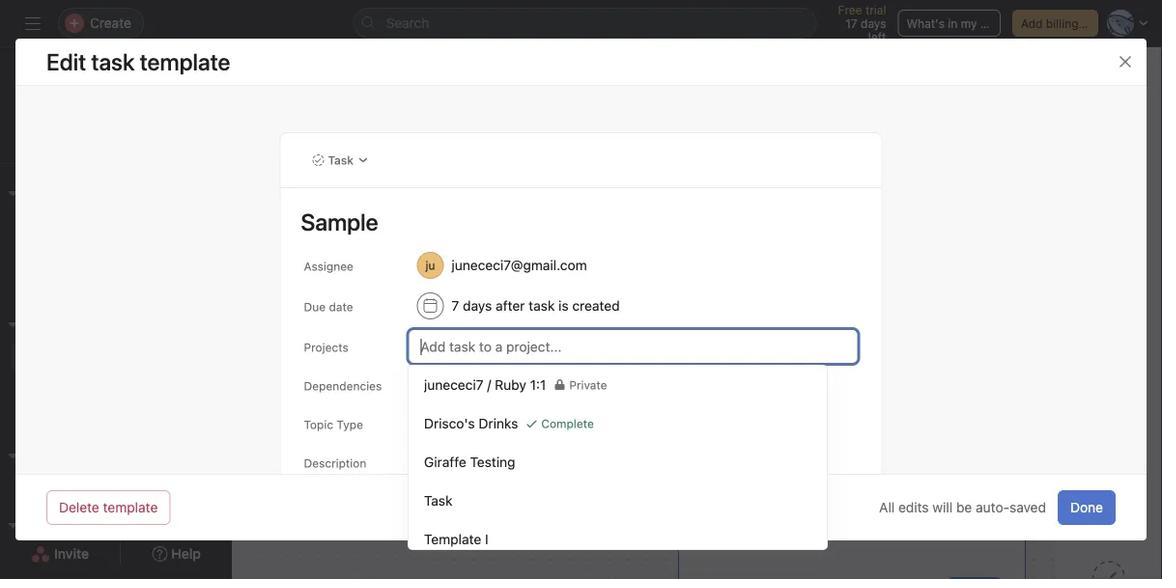 Task type: locate. For each thing, give the bounding box(es) containing it.
add up team's
[[417, 379, 439, 392]]

close image
[[1118, 54, 1134, 70]]

calendar link
[[589, 119, 661, 140]]

list link
[[357, 119, 396, 140]]

add billing info
[[1022, 16, 1103, 30]]

team
[[23, 518, 58, 533]]

in up team's
[[406, 352, 429, 389]]

created
[[573, 298, 620, 314]]

home
[[50, 66, 87, 82]]

junececi7 / ruby 1:1
[[50, 481, 172, 497]]

0 vertical spatial add
[[1022, 16, 1043, 30]]

free
[[838, 3, 863, 16]]

projects element
[[0, 439, 232, 508]]

auto-
[[976, 500, 1010, 516]]

workflow link
[[685, 119, 760, 140]]

left
[[869, 30, 887, 43]]

1 vertical spatial add
[[417, 379, 439, 392]]

info
[[1082, 16, 1103, 30]]

edit
[[46, 48, 86, 75]]

added
[[904, 266, 959, 288]]

0 horizontal spatial add
[[417, 379, 439, 392]]

timeline
[[511, 121, 565, 137]]

how are tasks being added to this project?
[[724, 266, 981, 316]]

0 vertical spatial days
[[861, 16, 887, 30]]

days
[[861, 16, 887, 30], [463, 298, 492, 314]]

add left billing
[[1022, 16, 1043, 30]]

timeline link
[[496, 119, 565, 140]]

hide sidebar image
[[25, 15, 41, 31]]

0 vertical spatial your
[[462, 313, 521, 350]]

work flowing.
[[278, 417, 374, 435]]

0 horizontal spatial days
[[463, 298, 492, 314]]

your right 7
[[462, 313, 521, 350]]

james, profile image
[[21, 377, 44, 400]]

1 vertical spatial days
[[463, 298, 492, 314]]

search button
[[353, 8, 817, 39]]

ju
[[274, 73, 286, 91]]

are
[[768, 266, 795, 288]]

in left my
[[948, 16, 958, 30]]

1 horizontal spatial your
[[462, 313, 521, 350]]

1 horizontal spatial in
[[948, 16, 958, 30]]

in inside what's in my trial? button
[[948, 16, 958, 30]]

workflow
[[278, 352, 399, 389]]

and
[[502, 398, 528, 416]]

0 vertical spatial in
[[948, 16, 958, 30]]

days right 7
[[463, 298, 492, 314]]

dependencies
[[442, 379, 521, 392]]

your
[[462, 313, 521, 350], [352, 398, 384, 416]]

starred element
[[0, 307, 232, 439]]

start building your workflow in two minutes automate your team's process and keep work flowing.
[[278, 313, 597, 435]]

your up type
[[352, 398, 384, 416]]

1 horizontal spatial add
[[1022, 16, 1043, 30]]

days right 17
[[861, 16, 887, 30]]

task button
[[304, 147, 378, 174]]

tasks
[[800, 266, 846, 288]]

team's
[[388, 398, 437, 416]]

saved
[[1010, 500, 1047, 516]]

add
[[1022, 16, 1043, 30], [417, 379, 439, 392]]

7 days after task is created
[[452, 298, 620, 314]]

how
[[724, 266, 763, 288]]

in
[[948, 16, 958, 30], [406, 352, 429, 389]]

trial
[[866, 3, 887, 16]]

description
[[304, 457, 367, 471]]

search list box
[[353, 8, 817, 39]]

projects
[[304, 341, 349, 355]]

1 vertical spatial your
[[352, 398, 384, 416]]

7
[[452, 298, 459, 314]]

junececi7@gmail.com button
[[408, 248, 619, 283]]

0 horizontal spatial in
[[406, 352, 429, 389]]

be
[[957, 500, 973, 516]]

1 vertical spatial in
[[406, 352, 429, 389]]

delete template
[[59, 500, 158, 516]]

free trial 17 days left
[[838, 3, 887, 43]]

invite
[[54, 547, 89, 562]]

1 horizontal spatial days
[[861, 16, 887, 30]]

overview link
[[259, 119, 334, 140]]

None text field
[[360, 65, 539, 100]]

days inside dropdown button
[[463, 298, 492, 314]]

all edits will be auto-saved
[[880, 500, 1047, 516]]

to
[[963, 266, 981, 288]]

/
[[113, 481, 117, 497]]



Task type: describe. For each thing, give the bounding box(es) containing it.
overview
[[274, 121, 334, 137]]

what's
[[907, 16, 945, 30]]

ruby
[[121, 481, 153, 497]]

workflow
[[700, 121, 760, 137]]

after
[[496, 298, 525, 314]]

type
[[337, 418, 363, 432]]

assignee
[[304, 260, 354, 274]]

what's in my trial?
[[907, 16, 1008, 30]]

calendar
[[604, 121, 661, 137]]

this project?
[[799, 293, 906, 316]]

board
[[435, 121, 473, 137]]

junececi7 / ruby 1:1 link
[[12, 474, 220, 504]]

7 days after task is created button
[[408, 289, 652, 324]]

date
[[329, 301, 353, 314]]

search
[[386, 15, 430, 31]]

due
[[304, 301, 326, 314]]

0 horizontal spatial your
[[352, 398, 384, 416]]

add dependencies button
[[408, 372, 530, 399]]

home link
[[12, 59, 220, 90]]

junececi7
[[50, 481, 110, 497]]

task template
[[91, 48, 230, 75]]

add for add billing info
[[1022, 16, 1043, 30]]

will
[[933, 500, 953, 516]]

list
[[373, 121, 396, 137]]

1:1
[[156, 481, 172, 497]]

junececi7@gmail.com
[[452, 258, 587, 274]]

forms
[[1092, 520, 1127, 533]]

building
[[350, 313, 456, 350]]

two minutes
[[436, 352, 597, 389]]

Add task to a project... text field
[[408, 330, 859, 364]]

due date
[[304, 301, 353, 314]]

days inside free trial 17 days left
[[861, 16, 887, 30]]

keep
[[532, 398, 567, 416]]

add billing info button
[[1013, 10, 1103, 37]]

task
[[328, 154, 354, 167]]

add dependencies
[[417, 379, 521, 392]]

remove from starred image
[[575, 74, 591, 90]]

invite button
[[18, 537, 102, 572]]

ra
[[313, 73, 333, 91]]

topic type
[[304, 418, 363, 432]]

done button
[[1058, 491, 1116, 526]]

in inside start building your workflow in two minutes automate your team's process and keep work flowing.
[[406, 352, 429, 389]]

dependencies
[[304, 380, 382, 393]]

is
[[559, 298, 569, 314]]

template
[[103, 500, 158, 516]]

automate
[[278, 398, 348, 416]]

edit task template
[[46, 48, 230, 75]]

team button
[[0, 514, 58, 537]]

trial?
[[981, 16, 1008, 30]]

process
[[440, 398, 498, 416]]

add for add dependencies
[[417, 379, 439, 392]]

topic
[[304, 418, 333, 432]]

billing
[[1046, 16, 1079, 30]]

17
[[846, 16, 858, 30]]

start
[[278, 313, 343, 350]]

board link
[[419, 119, 473, 140]]

edits
[[899, 500, 929, 516]]

being
[[851, 266, 899, 288]]

task
[[529, 298, 555, 314]]

delete template button
[[46, 491, 170, 526]]

manually
[[742, 348, 798, 364]]

my
[[961, 16, 977, 30]]

all
[[880, 500, 895, 516]]

done
[[1071, 500, 1104, 516]]

delete
[[59, 500, 99, 516]]

Template Name text field
[[292, 200, 859, 245]]

what's in my trial? button
[[898, 10, 1008, 37]]



Task type: vqa. For each thing, say whether or not it's contained in the screenshot.
Goals Link
no



